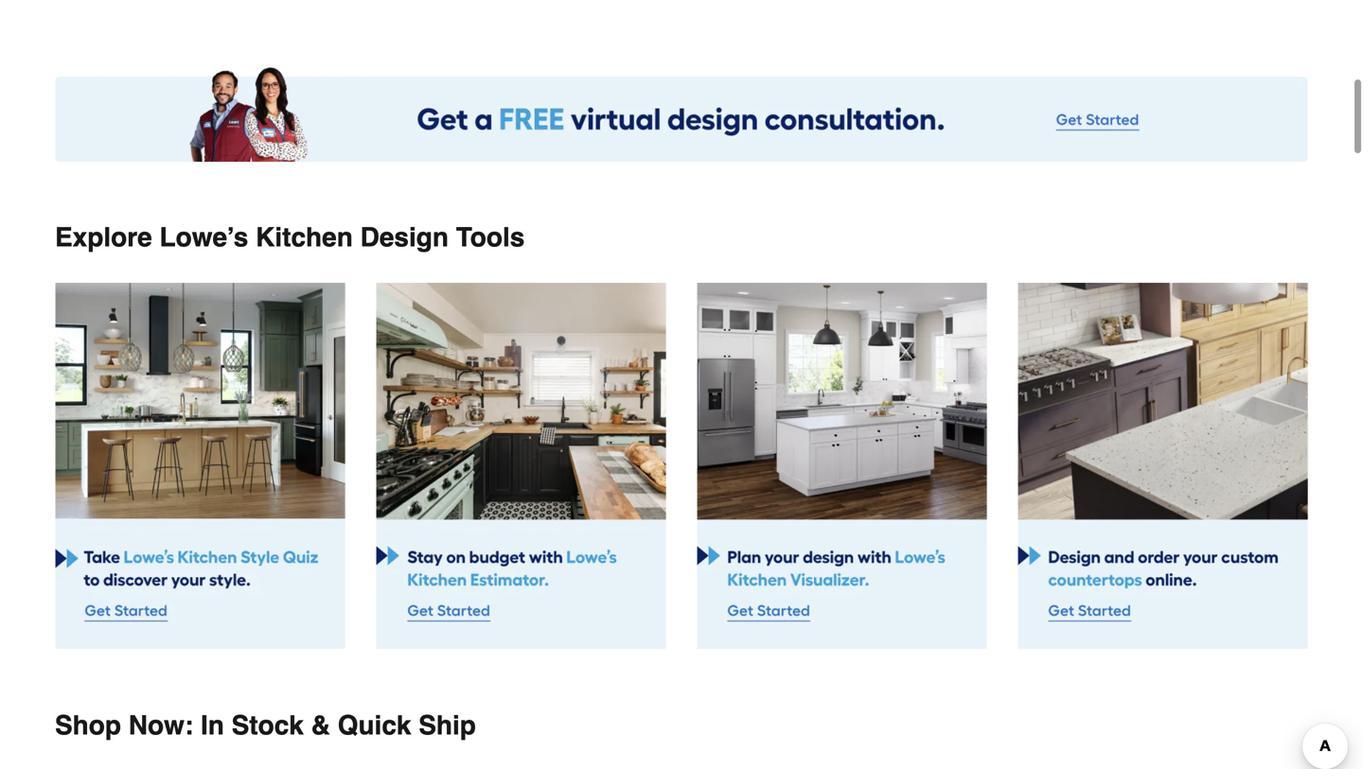 Task type: describe. For each thing, give the bounding box(es) containing it.
stock
[[232, 711, 304, 741]]

now:
[[129, 711, 193, 741]]

shop
[[55, 711, 121, 741]]

&
[[311, 711, 330, 741]]

design
[[360, 222, 449, 253]]

ship
[[419, 711, 476, 741]]

take lowe's kitchen style quiz to discover your style. image
[[55, 283, 346, 650]]

plan your design with lowe's kitchen visualizer. image
[[697, 283, 988, 650]]

stay on budget with lowe's kitchen estimator. image
[[376, 283, 667, 650]]

quick
[[338, 711, 411, 741]]

in
[[201, 711, 224, 741]]

kitchen
[[256, 222, 353, 253]]



Task type: vqa. For each thing, say whether or not it's contained in the screenshot.
the Stay on budget with Lowe's Kitchen Estimator. image
yes



Task type: locate. For each thing, give the bounding box(es) containing it.
explore lowe's kitchen design tools
[[55, 222, 525, 253]]

explore
[[55, 222, 152, 253]]

lowe's
[[160, 222, 248, 253]]

design and order your custom countertops online. image
[[1018, 283, 1309, 650]]

get a free virtual design consultation. image
[[55, 67, 1309, 162]]

shop now: in stock & quick ship
[[55, 711, 476, 741]]

tools
[[456, 222, 525, 253]]



